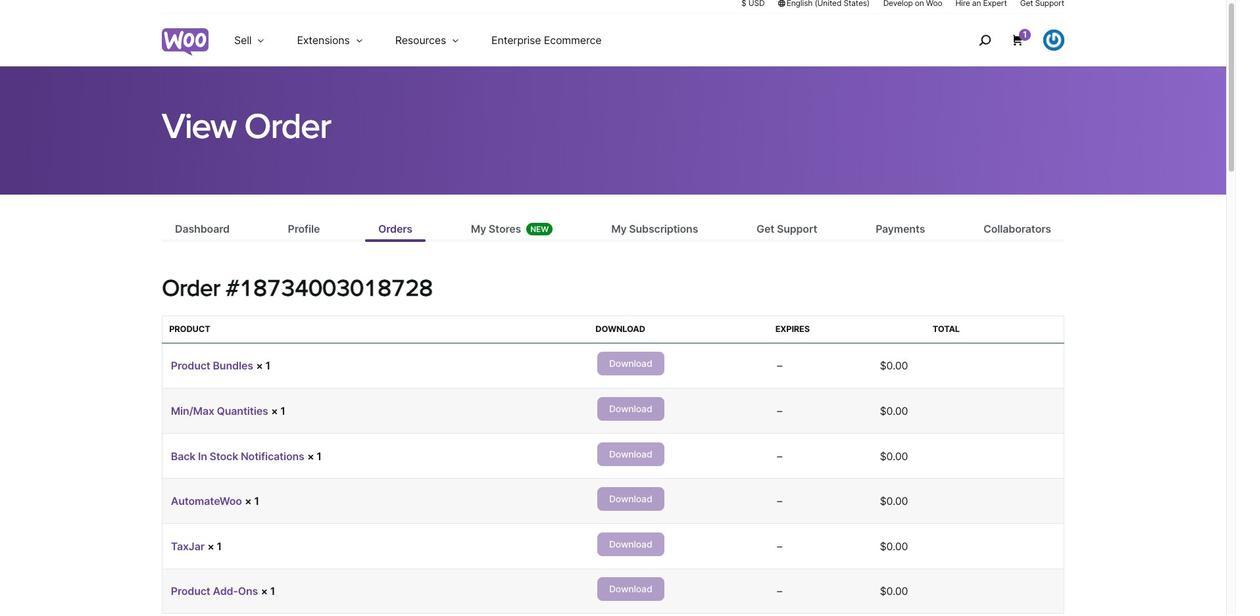 Task type: locate. For each thing, give the bounding box(es) containing it.
taxjar link
[[171, 540, 205, 553]]

ecommerce
[[544, 34, 602, 47]]

enterprise ecommerce
[[492, 34, 602, 47]]

3 0.00 from the top
[[887, 450, 908, 463]]

2 – from the top
[[777, 405, 782, 418]]

3 – from the top
[[777, 450, 782, 463]]

bundles
[[213, 360, 253, 373]]

download for automatewoo × 1
[[609, 494, 653, 505]]

6 0.00 from the top
[[887, 585, 908, 598]]

4 0.00 from the top
[[887, 495, 908, 508]]

extensions
[[297, 34, 350, 47]]

4 download button from the top
[[597, 488, 664, 511]]

1 $ from the top
[[880, 360, 887, 373]]

2 $ 0.00 from the top
[[880, 405, 908, 418]]

$ for back in stock notifications × 1
[[880, 450, 887, 463]]

min/max quantities link
[[171, 405, 268, 418]]

3 download button from the top
[[597, 443, 664, 466]]

$ 0.00 for back in stock notifications × 1
[[880, 450, 908, 463]]

$ for product bundles × 1
[[880, 360, 887, 373]]

support
[[777, 223, 818, 236]]

my subscriptions
[[611, 223, 698, 236]]

1 0.00 from the top
[[887, 360, 908, 373]]

× 1
[[256, 360, 270, 373], [271, 405, 286, 418], [307, 450, 322, 463], [245, 495, 259, 508], [207, 540, 222, 553], [261, 585, 275, 598]]

service navigation menu element
[[951, 19, 1065, 62]]

download for product add-ons × 1
[[609, 584, 653, 595]]

product for product add-ons × 1
[[171, 585, 210, 598]]

6 – from the top
[[777, 585, 782, 598]]

2 my from the left
[[611, 223, 627, 236]]

5 $ from the top
[[880, 540, 887, 553]]

5 0.00 from the top
[[887, 540, 908, 553]]

woocommerce image
[[162, 28, 209, 56]]

notifications
[[241, 450, 304, 463]]

add-
[[213, 585, 238, 598]]

download button
[[597, 352, 664, 376], [597, 398, 664, 421], [597, 443, 664, 466], [597, 488, 664, 511], [597, 533, 664, 557], [597, 578, 664, 602]]

total
[[933, 325, 960, 334]]

0 horizontal spatial order
[[162, 275, 220, 301]]

order
[[244, 105, 331, 145], [162, 275, 220, 301]]

$ 0.00 for product bundles × 1
[[880, 360, 908, 373]]

payments
[[876, 223, 925, 236]]

my left stores
[[471, 223, 486, 236]]

4 $ 0.00 from the top
[[880, 495, 908, 508]]

automatewoo
[[171, 495, 242, 508]]

0.00 for automatewoo × 1
[[887, 495, 908, 508]]

product left bundles
[[171, 360, 210, 373]]

$ 0.00
[[880, 360, 908, 373], [880, 405, 908, 418], [880, 450, 908, 463], [880, 495, 908, 508], [880, 540, 908, 553], [880, 585, 908, 598]]

0.00 for product bundles × 1
[[887, 360, 908, 373]]

product
[[169, 325, 210, 334], [171, 360, 210, 373], [171, 585, 210, 598]]

× 1 right taxjar link
[[207, 540, 222, 553]]

5 – from the top
[[777, 540, 782, 553]]

0.00
[[887, 360, 908, 373], [887, 405, 908, 418], [887, 450, 908, 463], [887, 495, 908, 508], [887, 540, 908, 553], [887, 585, 908, 598]]

quantities
[[217, 405, 268, 418]]

5 $ 0.00 from the top
[[880, 540, 908, 553]]

expires
[[776, 325, 810, 334]]

collaborators
[[984, 223, 1052, 236]]

product for product bundles × 1
[[171, 360, 210, 373]]

4 – from the top
[[777, 495, 782, 508]]

view
[[162, 105, 236, 145]]

min/max
[[171, 405, 214, 418]]

view order
[[162, 105, 331, 145]]

order #18734003018728
[[162, 275, 433, 301]]

download button for product add-ons × 1
[[597, 578, 664, 602]]

taxjar × 1
[[171, 540, 222, 553]]

1 my from the left
[[471, 223, 486, 236]]

ons
[[238, 585, 258, 598]]

0 vertical spatial product
[[169, 325, 210, 334]]

2 download button from the top
[[597, 398, 664, 421]]

1 $ 0.00 from the top
[[880, 360, 908, 373]]

extensions button
[[281, 14, 380, 66]]

my left subscriptions
[[611, 223, 627, 236]]

$
[[880, 360, 887, 373], [880, 405, 887, 418], [880, 450, 887, 463], [880, 495, 887, 508], [880, 540, 887, 553], [880, 585, 887, 598]]

new
[[531, 224, 549, 234]]

min/max quantities × 1
[[171, 405, 286, 418]]

product left add-
[[171, 585, 210, 598]]

1 vertical spatial product
[[171, 360, 210, 373]]

resources button
[[380, 14, 476, 66]]

stores
[[489, 223, 521, 236]]

automatewoo × 1
[[171, 495, 259, 508]]

0 horizontal spatial my
[[471, 223, 486, 236]]

–
[[777, 360, 782, 373], [777, 405, 782, 418], [777, 450, 782, 463], [777, 495, 782, 508], [777, 540, 782, 553], [777, 585, 782, 598]]

$ for automatewoo × 1
[[880, 495, 887, 508]]

product up product bundles link
[[169, 325, 210, 334]]

6 $ 0.00 from the top
[[880, 585, 908, 598]]

1 horizontal spatial order
[[244, 105, 331, 145]]

$ for product add-ons × 1
[[880, 585, 887, 598]]

download
[[596, 325, 645, 334], [609, 358, 653, 369], [609, 403, 653, 415], [609, 449, 653, 460], [609, 494, 653, 505], [609, 539, 653, 550], [609, 584, 653, 595]]

× 1 right quantities
[[271, 405, 286, 418]]

automatewoo link
[[171, 495, 242, 508]]

1 horizontal spatial my
[[611, 223, 627, 236]]

2 vertical spatial product
[[171, 585, 210, 598]]

resources
[[395, 34, 446, 47]]

5 download button from the top
[[597, 533, 664, 557]]

2 0.00 from the top
[[887, 405, 908, 418]]

$ 0.00 for automatewoo × 1
[[880, 495, 908, 508]]

6 $ from the top
[[880, 585, 887, 598]]

my
[[471, 223, 486, 236], [611, 223, 627, 236]]

enterprise
[[492, 34, 541, 47]]

3 $ from the top
[[880, 450, 887, 463]]

4 $ from the top
[[880, 495, 887, 508]]

× 1 right notifications
[[307, 450, 322, 463]]

3 $ 0.00 from the top
[[880, 450, 908, 463]]

orders
[[378, 223, 413, 236]]

my subscriptions link
[[598, 221, 712, 240]]

0.00 for back in stock notifications × 1
[[887, 450, 908, 463]]

$ for min/max quantities × 1
[[880, 405, 887, 418]]

1 – from the top
[[777, 360, 782, 373]]

product bundles × 1
[[171, 360, 270, 373]]

#18734003018728
[[226, 275, 433, 301]]

subscriptions
[[629, 223, 698, 236]]

1 download button from the top
[[597, 352, 664, 376]]

2 $ from the top
[[880, 405, 887, 418]]

– for automatewoo × 1
[[777, 495, 782, 508]]

6 download button from the top
[[597, 578, 664, 602]]



Task type: vqa. For each thing, say whether or not it's contained in the screenshot.
store
no



Task type: describe. For each thing, give the bounding box(es) containing it.
0.00 for taxjar × 1
[[887, 540, 908, 553]]

– for product add-ons × 1
[[777, 585, 782, 598]]

× 1 right bundles
[[256, 360, 270, 373]]

download for taxjar × 1
[[609, 539, 653, 550]]

product add-ons × 1
[[171, 585, 275, 598]]

download button for product bundles × 1
[[597, 352, 664, 376]]

open account menu image
[[1044, 30, 1065, 51]]

download for min/max quantities × 1
[[609, 403, 653, 415]]

download for product bundles × 1
[[609, 358, 653, 369]]

download for back in stock notifications × 1
[[609, 449, 653, 460]]

back in stock notifications link
[[171, 450, 304, 463]]

– for min/max quantities × 1
[[777, 405, 782, 418]]

payments link
[[863, 221, 939, 240]]

dashboard link
[[162, 221, 243, 240]]

download button for automatewoo × 1
[[597, 488, 664, 511]]

profile
[[288, 223, 320, 236]]

taxjar
[[171, 540, 205, 553]]

– for taxjar × 1
[[777, 540, 782, 553]]

– for product bundles × 1
[[777, 360, 782, 373]]

stock
[[210, 450, 238, 463]]

0.00 for min/max quantities × 1
[[887, 405, 908, 418]]

orders link
[[365, 221, 426, 240]]

download button for taxjar × 1
[[597, 533, 664, 557]]

product for product
[[169, 325, 210, 334]]

my stores
[[471, 223, 521, 236]]

collaborators link
[[971, 221, 1065, 240]]

my for my subscriptions
[[611, 223, 627, 236]]

enterprise ecommerce link
[[476, 14, 617, 66]]

0.00 for product add-ons × 1
[[887, 585, 908, 598]]

profile link
[[275, 221, 333, 240]]

get support
[[757, 223, 818, 236]]

back in stock notifications × 1
[[171, 450, 322, 463]]

in
[[198, 450, 207, 463]]

1 vertical spatial order
[[162, 275, 220, 301]]

1 link
[[1011, 29, 1031, 47]]

product add-ons link
[[171, 585, 258, 598]]

get
[[757, 223, 775, 236]]

download button for min/max quantities × 1
[[597, 398, 664, 421]]

product bundles link
[[171, 360, 253, 373]]

download button for back in stock notifications × 1
[[597, 443, 664, 466]]

0 vertical spatial order
[[244, 105, 331, 145]]

dashboard
[[175, 223, 230, 236]]

sell
[[234, 34, 252, 47]]

my for my stores
[[471, 223, 486, 236]]

sell button
[[218, 14, 281, 66]]

$ for taxjar × 1
[[880, 540, 887, 553]]

$ 0.00 for product add-ons × 1
[[880, 585, 908, 598]]

search image
[[975, 30, 996, 51]]

get support link
[[744, 221, 831, 240]]

back
[[171, 450, 196, 463]]

× 1 right ons on the left
[[261, 585, 275, 598]]

$ 0.00 for min/max quantities × 1
[[880, 405, 908, 418]]

– for back in stock notifications × 1
[[777, 450, 782, 463]]

1
[[1023, 30, 1027, 39]]

$ 0.00 for taxjar × 1
[[880, 540, 908, 553]]

× 1 down back in stock notifications × 1
[[245, 495, 259, 508]]



